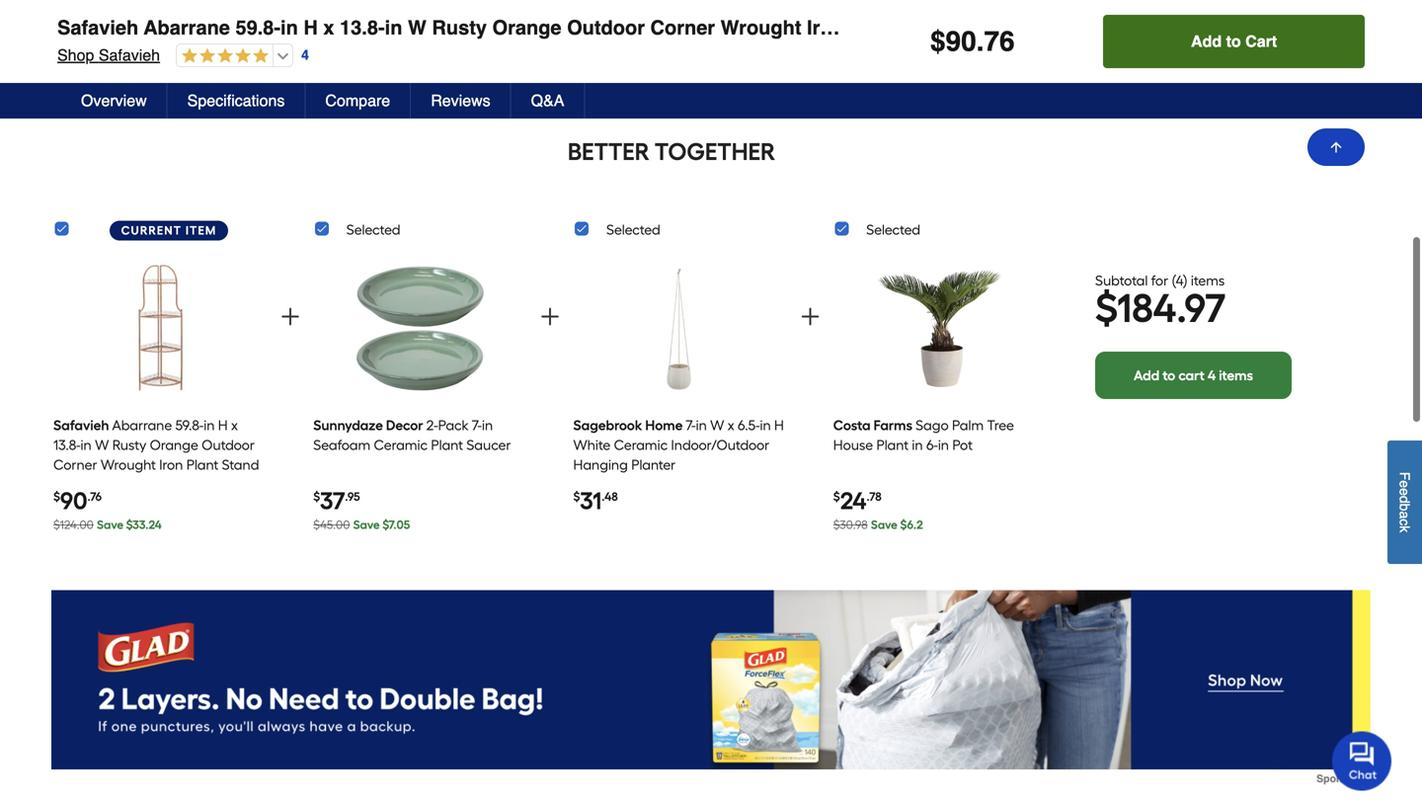 Task type: describe. For each thing, give the bounding box(es) containing it.
|
[[148, 30, 151, 45]]

add to cart button
[[1104, 15, 1365, 68]]

plant inside the safavieh abarrane 59.8-in h x 13.8-in w rusty orange outdoor corner wrought iron plant stand item # 2514678 | model # pat5013a
[[844, 0, 892, 23]]

plus image for 37
[[539, 305, 562, 328]]

safavieh abarrane 59.8-in h x 13.8-in w rusty orange outdoor corner wrought iron plant stand image
[[96, 256, 225, 400]]

costa
[[834, 417, 871, 434]]

outdoor for safavieh abarrane 59.8-in h x 13.8-in w rusty orange outdoor corner wrought iron plant stand
[[567, 16, 645, 39]]

corner for safavieh abarrane 59.8-in h x 13.8-in w rusty orange outdoor corner wrought iron plant stand
[[651, 16, 715, 39]]

sunnydaze
[[313, 417, 383, 434]]

ceramic inside 7-in w x 6.5-in h white ceramic indoor/outdoor hanging planter
[[614, 436, 668, 453]]

ceramic inside 2-pack 7-in seafoam ceramic plant saucer
[[374, 436, 428, 453]]

37 list item
[[313, 249, 527, 543]]

$ 24 .78
[[834, 486, 882, 515]]

$30.98
[[834, 518, 868, 532]]

76
[[985, 26, 1015, 57]]

2514678
[[90, 30, 144, 45]]

back
[[1219, 42, 1248, 58]]

iron inside abarrane 59.8-in h x 13.8-in w rusty orange outdoor corner wrought iron plant stand
[[159, 456, 183, 473]]

$ right $45.00
[[383, 518, 389, 532]]

3 plus image from the left
[[799, 305, 822, 328]]

safavieh abarrane 59.8-in h x 13.8-in w rusty orange outdoor corner wrought iron plant stand item # 2514678 | model # pat5013a
[[51, 0, 953, 45]]

$ inside $ 31 .48
[[574, 489, 580, 504]]

w inside abarrane 59.8-in h x 13.8-in w rusty orange outdoor corner wrought iron plant stand
[[95, 436, 109, 453]]

item
[[186, 223, 217, 237]]

safavieh for safavieh abarrane 59.8-in h x 13.8-in w rusty orange outdoor corner wrought iron plant stand
[[57, 16, 139, 39]]

pack
[[438, 417, 469, 434]]

f e e d b a c k
[[1398, 472, 1413, 533]]

current
[[121, 223, 182, 237]]

iron for safavieh abarrane 59.8-in h x 13.8-in w rusty orange outdoor corner wrought iron plant stand
[[807, 16, 845, 39]]

abarrane for safavieh abarrane 59.8-in h x 13.8-in w rusty orange outdoor corner wrought iron plant stand item # 2514678 | model # pat5013a
[[138, 0, 224, 23]]

add to cart 4 items
[[1134, 367, 1254, 384]]

90 for .76
[[60, 486, 87, 515]]

f
[[1398, 472, 1413, 480]]

37
[[320, 486, 345, 515]]

safavieh for safavieh
[[53, 417, 109, 434]]

safavieh abarrane 59.8-in h x 13.8-in w rusty orange outdoor corner wrought iron plant stand
[[57, 16, 959, 39]]

reviews
[[431, 91, 491, 110]]

$ inside $ 90 .76
[[53, 489, 60, 504]]

save for 24
[[871, 518, 898, 532]]

decor
[[386, 417, 423, 434]]

6.5-
[[738, 417, 760, 434]]

new,
[[1001, 42, 1030, 58]]

$45.00 save $ 7.05
[[313, 518, 410, 532]]

subtotal
[[1096, 272, 1148, 289]]

in-
[[1113, 42, 1128, 58]]

for
[[1152, 272, 1169, 289]]

$ inside '$ 37 .95'
[[313, 489, 320, 504]]

31
[[580, 486, 602, 515]]

24
[[841, 486, 867, 515]]

&
[[961, 22, 971, 38]]

indoor/outdoor
[[671, 436, 770, 453]]

$124.00
[[53, 518, 94, 532]]

59.8- for safavieh abarrane 59.8-in h x 13.8-in w rusty orange outdoor corner wrought iron plant stand
[[236, 16, 281, 39]]

$ 37 .95
[[313, 486, 360, 515]]

hanging
[[574, 456, 628, 473]]

)
[[1184, 272, 1188, 289]]

your
[[970, 42, 997, 58]]

7- inside 7-in w x 6.5-in h white ceramic indoor/outdoor hanging planter
[[686, 417, 696, 434]]

to for add to cart 4 items
[[1163, 367, 1176, 384]]

seafoam
[[313, 436, 371, 453]]

$ inside subtotal for ( 4 ) items $ 184 .97
[[1096, 285, 1117, 332]]

corner inside abarrane 59.8-in h x 13.8-in w rusty orange outdoor corner wrought iron plant stand
[[53, 456, 97, 473]]

in inside 2-pack 7-in seafoam ceramic plant saucer
[[482, 417, 493, 434]]

together
[[655, 137, 776, 166]]

q&a
[[531, 91, 565, 110]]

$ up charge. on the right of the page
[[931, 26, 946, 57]]

.97
[[1177, 285, 1226, 332]]

house
[[834, 436, 874, 453]]

1 e from the top
[[1398, 480, 1413, 488]]

$ 90 . 76
[[931, 26, 1015, 57]]

add for add to cart 4 items
[[1134, 367, 1160, 384]]

q&a button
[[511, 83, 585, 119]]

return
[[925, 42, 967, 58]]

free
[[1286, 42, 1310, 58]]

to inside easy & free returns return your new, unused item in-store or ship it back to us free of charge.
[[1252, 42, 1263, 58]]

$ 90 .76
[[53, 486, 102, 515]]

wrought for safavieh abarrane 59.8-in h x 13.8-in w rusty orange outdoor corner wrought iron plant stand item # 2514678 | model # pat5013a
[[715, 0, 796, 23]]

184
[[1117, 285, 1177, 332]]

pot
[[953, 436, 973, 453]]

easy
[[925, 22, 957, 38]]

a
[[1398, 511, 1413, 519]]

2 e from the top
[[1398, 488, 1413, 496]]

planter
[[632, 456, 676, 473]]

7-in w x 6.5-in h white ceramic indoor/outdoor hanging planter
[[574, 417, 784, 473]]

$ right the $124.00
[[126, 518, 133, 532]]

outdoor inside abarrane 59.8-in h x 13.8-in w rusty orange outdoor corner wrought iron plant stand
[[202, 436, 255, 453]]

selected for 37
[[347, 221, 401, 238]]

or
[[1163, 42, 1175, 58]]

wrought inside abarrane 59.8-in h x 13.8-in w rusty orange outdoor corner wrought iron plant stand
[[101, 456, 156, 473]]

farms
[[874, 417, 913, 434]]

item number 2 5 1 4 6 7 8 and model number p a t 5 0 1 3 a element
[[51, 28, 1371, 47]]

6-
[[927, 436, 938, 453]]

7.05
[[389, 518, 410, 532]]

$ 31 .48
[[574, 486, 618, 515]]

plant inside abarrane 59.8-in h x 13.8-in w rusty orange outdoor corner wrought iron plant stand
[[186, 456, 219, 473]]

model
[[156, 30, 194, 45]]

costa farms sago palm tree house plant in 6-in pot image
[[876, 256, 1005, 400]]

save for 90
[[97, 518, 124, 532]]

cart
[[1246, 32, 1278, 50]]

add to cart 4 items link
[[1096, 352, 1292, 399]]

1 vertical spatial items
[[1219, 367, 1254, 384]]

h inside abarrane 59.8-in h x 13.8-in w rusty orange outdoor corner wrought iron plant stand
[[218, 417, 228, 434]]

subtotal for ( 4 ) items $ 184 .97
[[1096, 272, 1226, 332]]

2-pack 7-in seafoam ceramic plant saucer
[[313, 417, 511, 453]]

$30.98 save $ 6.2
[[834, 518, 923, 532]]

specifications button
[[168, 83, 306, 119]]

orange for safavieh abarrane 59.8-in h x 13.8-in w rusty orange outdoor corner wrought iron plant stand item # 2514678 | model # pat5013a
[[487, 0, 556, 23]]

compare
[[325, 91, 390, 110]]

save for 37
[[353, 518, 380, 532]]



Task type: locate. For each thing, give the bounding box(es) containing it.
2 horizontal spatial to
[[1252, 42, 1263, 58]]

13.8- inside abarrane 59.8-in h x 13.8-in w rusty orange outdoor corner wrought iron plant stand
[[53, 436, 81, 453]]

.78
[[867, 489, 882, 504]]

7- right home at the bottom left of the page
[[686, 417, 696, 434]]

7-
[[472, 417, 482, 434], [686, 417, 696, 434]]

orange inside abarrane 59.8-in h x 13.8-in w rusty orange outdoor corner wrought iron plant stand
[[150, 436, 198, 453]]

d
[[1398, 496, 1413, 503]]

0 horizontal spatial 7-
[[472, 417, 482, 434]]

h inside 7-in w x 6.5-in h white ceramic indoor/outdoor hanging planter
[[775, 417, 784, 434]]

advertisement region
[[51, 590, 1371, 785]]

home
[[646, 417, 683, 434]]

abarrane right 2514678
[[144, 16, 230, 39]]

charge.
[[925, 62, 971, 77]]

e up d
[[1398, 480, 1413, 488]]

0 vertical spatial items
[[1191, 272, 1225, 289]]

sago
[[916, 417, 949, 434]]

13.8- inside the safavieh abarrane 59.8-in h x 13.8-in w rusty orange outdoor corner wrought iron plant stand item # 2514678 | model # pat5013a
[[334, 0, 379, 23]]

save down ".78"
[[871, 518, 898, 532]]

1 horizontal spatial 7-
[[686, 417, 696, 434]]

specifications
[[187, 91, 285, 110]]

orange inside the safavieh abarrane 59.8-in h x 13.8-in w rusty orange outdoor corner wrought iron plant stand item # 2514678 | model # pat5013a
[[487, 0, 556, 23]]

0 horizontal spatial ceramic
[[374, 436, 428, 453]]

7- inside 2-pack 7-in seafoam ceramic plant saucer
[[472, 417, 482, 434]]

59.8- inside the safavieh abarrane 59.8-in h x 13.8-in w rusty orange outdoor corner wrought iron plant stand item # 2514678 | model # pat5013a
[[230, 0, 275, 23]]

items inside subtotal for ( 4 ) items $ 184 .97
[[1191, 272, 1225, 289]]

1 selected from the left
[[347, 221, 401, 238]]

shop safavieh
[[57, 46, 160, 64], [51, 55, 154, 73]]

sunnydaze decor
[[313, 417, 423, 434]]

e up b
[[1398, 488, 1413, 496]]

of
[[1313, 42, 1325, 58]]

$45.00
[[313, 518, 350, 532]]

3 selected from the left
[[867, 221, 921, 238]]

abarrane for safavieh abarrane 59.8-in h x 13.8-in w rusty orange outdoor corner wrought iron plant stand
[[144, 16, 230, 39]]

plant inside sago palm tree house plant in 6-in pot
[[877, 436, 909, 453]]

1 horizontal spatial ceramic
[[614, 436, 668, 453]]

orange
[[487, 0, 556, 23], [493, 16, 562, 39], [150, 436, 198, 453]]

reviews button
[[411, 83, 511, 119]]

store
[[1128, 42, 1159, 58]]

save inside 90 list item
[[97, 518, 124, 532]]

90 for .
[[946, 26, 977, 57]]

2 horizontal spatial selected
[[867, 221, 921, 238]]

rusty for safavieh abarrane 59.8-in h x 13.8-in w rusty orange outdoor corner wrought iron plant stand
[[432, 16, 487, 39]]

abarrane 59.8-in h x 13.8-in w rusty orange outdoor corner wrought iron plant stand
[[53, 417, 259, 473]]

13.8- for safavieh abarrane 59.8-in h x 13.8-in w rusty orange outdoor corner wrought iron plant stand item # 2514678 | model # pat5013a
[[334, 0, 379, 23]]

heart outline image
[[324, 52, 348, 76]]

chat invite button image
[[1333, 731, 1393, 791]]

1 plus image from the left
[[279, 305, 302, 328]]

2 ceramic from the left
[[614, 436, 668, 453]]

pat5013a
[[205, 30, 270, 45]]

0 vertical spatial add
[[1192, 32, 1222, 50]]

rusty inside abarrane 59.8-in h x 13.8-in w rusty orange outdoor corner wrought iron plant stand
[[112, 436, 146, 453]]

$ left for
[[1096, 285, 1117, 332]]

to
[[1227, 32, 1242, 50], [1252, 42, 1263, 58], [1163, 367, 1176, 384]]

2 selected from the left
[[607, 221, 661, 238]]

90 list item
[[53, 249, 267, 543]]

selected for 24
[[867, 221, 921, 238]]

2 horizontal spatial plus image
[[799, 305, 822, 328]]

33.24
[[133, 518, 162, 532]]

1 horizontal spatial 90
[[946, 26, 977, 57]]

save down .76
[[97, 518, 124, 532]]

0 horizontal spatial save
[[97, 518, 124, 532]]

plus image for 90
[[279, 305, 302, 328]]

safavieh inside 90 list item
[[53, 417, 109, 434]]

6.2
[[907, 518, 923, 532]]

90
[[946, 26, 977, 57], [60, 486, 87, 515]]

sagebrook home 7-in w x 6.5-in h white ceramic indoor/outdoor hanging planter image
[[616, 256, 745, 400]]

$ left .48
[[574, 489, 580, 504]]

outdoor for safavieh abarrane 59.8-in h x 13.8-in w rusty orange outdoor corner wrought iron plant stand item # 2514678 | model # pat5013a
[[561, 0, 639, 23]]

1 save from the left
[[97, 518, 124, 532]]

item
[[1083, 42, 1109, 58]]

$124.00 save $ 33.24
[[53, 518, 162, 532]]

.48
[[602, 489, 618, 504]]

x
[[318, 0, 329, 23], [323, 16, 334, 39], [231, 417, 238, 434], [728, 417, 735, 434]]

#
[[82, 30, 90, 45], [198, 30, 205, 45]]

stand for safavieh abarrane 59.8-in h x 13.8-in w rusty orange outdoor corner wrought iron plant stand item # 2514678 | model # pat5013a
[[898, 0, 953, 23]]

1 horizontal spatial to
[[1227, 32, 1242, 50]]

save down the .95
[[353, 518, 380, 532]]

iron
[[801, 0, 839, 23], [807, 16, 845, 39], [159, 456, 183, 473]]

tree
[[988, 417, 1015, 434]]

0 horizontal spatial #
[[82, 30, 90, 45]]

$ up $30.98
[[834, 489, 841, 504]]

abarrane inside abarrane 59.8-in h x 13.8-in w rusty orange outdoor corner wrought iron plant stand
[[112, 417, 172, 434]]

stand inside the safavieh abarrane 59.8-in h x 13.8-in w rusty orange outdoor corner wrought iron plant stand item # 2514678 | model # pat5013a
[[898, 0, 953, 23]]

b
[[1398, 503, 1413, 511]]

overview button
[[61, 83, 168, 119]]

saucer
[[467, 436, 511, 453]]

5 stars image
[[177, 47, 269, 66], [171, 55, 263, 74]]

corner inside the safavieh abarrane 59.8-in h x 13.8-in w rusty orange outdoor corner wrought iron plant stand item # 2514678 | model # pat5013a
[[645, 0, 709, 23]]

rusty inside the safavieh abarrane 59.8-in h x 13.8-in w rusty orange outdoor corner wrought iron plant stand item # 2514678 | model # pat5013a
[[426, 0, 481, 23]]

sagebrook home
[[574, 417, 683, 434]]

save inside 37 list item
[[353, 518, 380, 532]]

white
[[574, 436, 611, 453]]

2-
[[426, 417, 438, 434]]

1 vertical spatial add
[[1134, 367, 1160, 384]]

0 horizontal spatial selected
[[347, 221, 401, 238]]

13.8-
[[334, 0, 379, 23], [340, 16, 385, 39], [53, 436, 81, 453]]

outdoor inside the safavieh abarrane 59.8-in h x 13.8-in w rusty orange outdoor corner wrought iron plant stand item # 2514678 | model # pat5013a
[[561, 0, 639, 23]]

to left us
[[1252, 42, 1263, 58]]

$
[[931, 26, 946, 57], [1096, 285, 1117, 332], [53, 489, 60, 504], [313, 489, 320, 504], [574, 489, 580, 504], [834, 489, 841, 504], [126, 518, 133, 532], [383, 518, 389, 532], [901, 518, 907, 532]]

to left cart
[[1163, 367, 1176, 384]]

save inside 24 list item
[[871, 518, 898, 532]]

c
[[1398, 519, 1413, 526]]

better
[[568, 137, 650, 166]]

24 list item
[[834, 249, 1048, 543]]

2 horizontal spatial save
[[871, 518, 898, 532]]

abarrane inside the safavieh abarrane 59.8-in h x 13.8-in w rusty orange outdoor corner wrought iron plant stand item # 2514678 | model # pat5013a
[[138, 0, 224, 23]]

easy & free returns return your new, unused item in-store or ship it back to us free of charge.
[[925, 22, 1325, 77]]

plant inside 2-pack 7-in seafoam ceramic plant saucer
[[431, 436, 463, 453]]

ceramic down decor
[[374, 436, 428, 453]]

plant
[[844, 0, 892, 23], [850, 16, 898, 39], [431, 436, 463, 453], [877, 436, 909, 453], [186, 456, 219, 473]]

.76
[[87, 489, 102, 504]]

to inside 'button'
[[1227, 32, 1242, 50]]

w inside the safavieh abarrane 59.8-in h x 13.8-in w rusty orange outdoor corner wrought iron plant stand item # 2514678 | model # pat5013a
[[402, 0, 421, 23]]

(
[[1172, 272, 1176, 289]]

save
[[97, 518, 124, 532], [353, 518, 380, 532], [871, 518, 898, 532]]

us
[[1267, 42, 1282, 58]]

$ inside the '$ 24 .78'
[[834, 489, 841, 504]]

stand
[[898, 0, 953, 23], [904, 16, 959, 39], [222, 456, 259, 473]]

0 vertical spatial 90
[[946, 26, 977, 57]]

3 save from the left
[[871, 518, 898, 532]]

2 save from the left
[[353, 518, 380, 532]]

90 inside list item
[[60, 486, 87, 515]]

cart
[[1179, 367, 1205, 384]]

stand inside abarrane 59.8-in h x 13.8-in w rusty orange outdoor corner wrought iron plant stand
[[222, 456, 259, 473]]

.95
[[345, 489, 360, 504]]

rusty for safavieh abarrane 59.8-in h x 13.8-in w rusty orange outdoor corner wrought iron plant stand item # 2514678 | model # pat5013a
[[426, 0, 481, 23]]

items right cart
[[1219, 367, 1254, 384]]

k
[[1398, 526, 1413, 533]]

4 inside subtotal for ( 4 ) items $ 184 .97
[[1176, 272, 1184, 289]]

add
[[1192, 32, 1222, 50], [1134, 367, 1160, 384]]

2 7- from the left
[[686, 417, 696, 434]]

0 horizontal spatial add
[[1134, 367, 1160, 384]]

better together heading
[[51, 136, 1292, 167]]

7- up saucer
[[472, 417, 482, 434]]

shop
[[57, 46, 94, 64], [51, 55, 88, 73]]

59.8- for safavieh abarrane 59.8-in h x 13.8-in w rusty orange outdoor corner wrought iron plant stand item # 2514678 | model # pat5013a
[[230, 0, 275, 23]]

items
[[1191, 272, 1225, 289], [1219, 367, 1254, 384]]

1 ceramic from the left
[[374, 436, 428, 453]]

$ up $45.00
[[313, 489, 320, 504]]

overview
[[81, 91, 147, 110]]

1 vertical spatial 90
[[60, 486, 87, 515]]

add inside 'button'
[[1192, 32, 1222, 50]]

unused
[[1034, 42, 1079, 58]]

wrought inside the safavieh abarrane 59.8-in h x 13.8-in w rusty orange outdoor corner wrought iron plant stand item # 2514678 | model # pat5013a
[[715, 0, 796, 23]]

ceramic up the planter
[[614, 436, 668, 453]]

to for add to cart
[[1227, 32, 1242, 50]]

$ up the $124.00
[[53, 489, 60, 504]]

to right it
[[1227, 32, 1242, 50]]

iron for safavieh abarrane 59.8-in h x 13.8-in w rusty orange outdoor corner wrought iron plant stand item # 2514678 | model # pat5013a
[[801, 0, 839, 23]]

stand for safavieh abarrane 59.8-in h x 13.8-in w rusty orange outdoor corner wrought iron plant stand
[[904, 16, 959, 39]]

abarrane up model
[[138, 0, 224, 23]]

ship
[[1179, 42, 1204, 58]]

orange for safavieh abarrane 59.8-in h x 13.8-in w rusty orange outdoor corner wrought iron plant stand
[[493, 16, 562, 39]]

costa farms
[[834, 417, 913, 434]]

safavieh for safavieh abarrane 59.8-in h x 13.8-in w rusty orange outdoor corner wrought iron plant stand item # 2514678 | model # pat5013a
[[51, 0, 133, 23]]

sagebrook
[[574, 417, 643, 434]]

corner for safavieh abarrane 59.8-in h x 13.8-in w rusty orange outdoor corner wrought iron plant stand item # 2514678 | model # pat5013a
[[645, 0, 709, 23]]

safavieh inside the safavieh abarrane 59.8-in h x 13.8-in w rusty orange outdoor corner wrought iron plant stand item # 2514678 | model # pat5013a
[[51, 0, 133, 23]]

better together
[[568, 137, 776, 166]]

.
[[977, 26, 985, 57]]

abarrane down safavieh abarrane 59.8-in h x 13.8-in w rusty orange outdoor corner wrought iron plant stand image
[[112, 417, 172, 434]]

x inside abarrane 59.8-in h x 13.8-in w rusty orange outdoor corner wrought iron plant stand
[[231, 417, 238, 434]]

returns
[[1008, 22, 1060, 38]]

4
[[301, 47, 309, 63], [295, 55, 303, 71], [1176, 272, 1184, 289], [1208, 367, 1216, 384]]

palm
[[952, 417, 984, 434]]

item
[[51, 30, 78, 45]]

ceramic
[[374, 436, 428, 453], [614, 436, 668, 453]]

2 # from the left
[[198, 30, 205, 45]]

x inside the safavieh abarrane 59.8-in h x 13.8-in w rusty orange outdoor corner wrought iron plant stand item # 2514678 | model # pat5013a
[[318, 0, 329, 23]]

1 horizontal spatial #
[[198, 30, 205, 45]]

x inside 7-in w x 6.5-in h white ceramic indoor/outdoor hanging planter
[[728, 417, 735, 434]]

free
[[975, 22, 1004, 38]]

1 # from the left
[[82, 30, 90, 45]]

items right )
[[1191, 272, 1225, 289]]

0 horizontal spatial 90
[[60, 486, 87, 515]]

rusty
[[426, 0, 481, 23], [432, 16, 487, 39], [112, 436, 146, 453]]

wrought
[[715, 0, 796, 23], [721, 16, 802, 39], [101, 456, 156, 473]]

current item
[[121, 223, 217, 237]]

1 7- from the left
[[472, 417, 482, 434]]

iron inside the safavieh abarrane 59.8-in h x 13.8-in w rusty orange outdoor corner wrought iron plant stand item # 2514678 | model # pat5013a
[[801, 0, 839, 23]]

corner
[[645, 0, 709, 23], [651, 16, 715, 39], [53, 456, 97, 473]]

# right item
[[82, 30, 90, 45]]

1 horizontal spatial plus image
[[539, 305, 562, 328]]

$ right $30.98
[[901, 518, 907, 532]]

31 list item
[[574, 249, 788, 543]]

w inside 7-in w x 6.5-in h white ceramic indoor/outdoor hanging planter
[[710, 417, 725, 434]]

# right model
[[198, 30, 205, 45]]

arrow up image
[[1329, 139, 1345, 155]]

plus image
[[279, 305, 302, 328], [539, 305, 562, 328], [799, 305, 822, 328]]

1 horizontal spatial selected
[[607, 221, 661, 238]]

2 plus image from the left
[[539, 305, 562, 328]]

wrought for safavieh abarrane 59.8-in h x 13.8-in w rusty orange outdoor corner wrought iron plant stand
[[721, 16, 802, 39]]

add for add to cart
[[1192, 32, 1222, 50]]

sunnydaze decor 2-pack 7-in seafoam ceramic plant saucer image
[[356, 256, 485, 400]]

0 horizontal spatial plus image
[[279, 305, 302, 328]]

sago palm tree house plant in 6-in pot
[[834, 417, 1015, 453]]

59.8- inside abarrane 59.8-in h x 13.8-in w rusty orange outdoor corner wrought iron plant stand
[[175, 417, 204, 434]]

1 horizontal spatial add
[[1192, 32, 1222, 50]]

1 horizontal spatial save
[[353, 518, 380, 532]]

h
[[298, 0, 312, 23], [304, 16, 318, 39], [218, 417, 228, 434], [775, 417, 784, 434]]

0 horizontal spatial to
[[1163, 367, 1176, 384]]

add to cart
[[1192, 32, 1278, 50]]

13.8- for safavieh abarrane 59.8-in h x 13.8-in w rusty orange outdoor corner wrought iron plant stand
[[340, 16, 385, 39]]

w
[[402, 0, 421, 23], [408, 16, 427, 39], [710, 417, 725, 434], [95, 436, 109, 453]]

h inside the safavieh abarrane 59.8-in h x 13.8-in w rusty orange outdoor corner wrought iron plant stand item # 2514678 | model # pat5013a
[[298, 0, 312, 23]]



Task type: vqa. For each thing, say whether or not it's contained in the screenshot.
h in 7-in W x 6.5-in H White Ceramic Indoor/Outdoor Hanging Planter
yes



